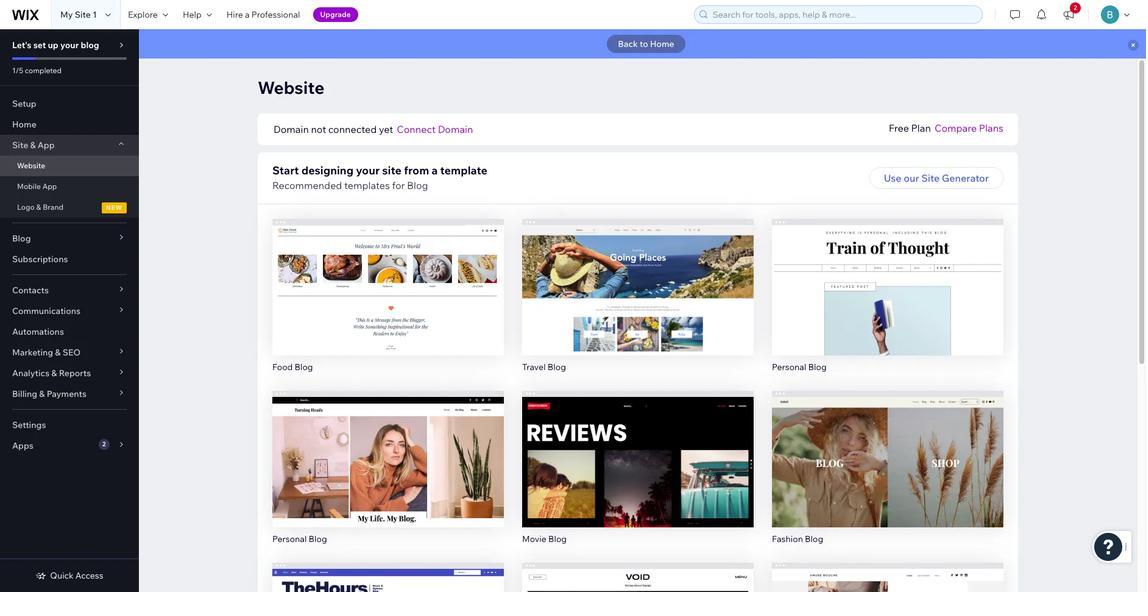 Task type: vqa. For each thing, say whether or not it's contained in the screenshot.
music at the left top of the page
no



Task type: describe. For each thing, give the bounding box(es) containing it.
help
[[183, 9, 202, 20]]

connect domain button
[[397, 122, 473, 137]]

domain not connected yet connect domain
[[274, 123, 473, 135]]

billing & payments button
[[0, 384, 139, 404]]

to
[[640, 38, 649, 49]]

movie blog
[[523, 533, 567, 544]]

apps
[[12, 440, 33, 451]]

2 button
[[1056, 0, 1083, 29]]

logo & brand
[[17, 202, 64, 212]]

setup
[[12, 98, 36, 109]]

blog inside start designing your site from a template recommended templates for blog
[[407, 179, 428, 191]]

billing & payments
[[12, 388, 87, 399]]

communications button
[[0, 301, 139, 321]]

setup link
[[0, 93, 139, 114]]

hire
[[227, 9, 243, 20]]

mobile app
[[17, 182, 57, 191]]

quick access button
[[36, 570, 103, 581]]

& for analytics
[[51, 368, 57, 379]]

connect
[[397, 123, 436, 135]]

your inside sidebar element
[[60, 40, 79, 51]]

hire a professional
[[227, 9, 300, 20]]

payments
[[47, 388, 87, 399]]

1 vertical spatial personal blog
[[273, 533, 327, 544]]

use our site generator
[[885, 172, 990, 184]]

back
[[618, 38, 638, 49]]

brand
[[43, 202, 64, 212]]

settings link
[[0, 415, 139, 435]]

subscriptions
[[12, 254, 68, 265]]

recommended
[[273, 179, 342, 191]]

website inside sidebar element
[[17, 161, 45, 170]]

& for logo
[[36, 202, 41, 212]]

& for billing
[[39, 388, 45, 399]]

back to home alert
[[139, 29, 1147, 59]]

upgrade
[[320, 10, 351, 19]]

use our site generator button
[[870, 167, 1004, 189]]

marketing & seo button
[[0, 342, 139, 363]]

not
[[311, 123, 326, 135]]

home inside sidebar element
[[12, 119, 36, 130]]

automations link
[[0, 321, 139, 342]]

logo
[[17, 202, 35, 212]]

1/5
[[12, 66, 23, 75]]

quick
[[50, 570, 74, 581]]

blog button
[[0, 228, 139, 249]]

site & app
[[12, 140, 55, 151]]

blog
[[81, 40, 99, 51]]

communications
[[12, 305, 81, 316]]

yet
[[379, 123, 393, 135]]

analytics & reports button
[[0, 363, 139, 384]]

up
[[48, 40, 58, 51]]

0 vertical spatial a
[[245, 9, 250, 20]]

fashion
[[773, 533, 804, 544]]

plans
[[980, 122, 1004, 134]]

website link
[[0, 155, 139, 176]]

sidebar element
[[0, 29, 139, 592]]

templates
[[345, 179, 390, 191]]

app inside site & app popup button
[[38, 140, 55, 151]]

designing
[[302, 163, 354, 177]]

& for site
[[30, 140, 36, 151]]

marketing & seo
[[12, 347, 81, 358]]

0 vertical spatial personal blog
[[773, 361, 827, 372]]

site inside popup button
[[12, 140, 28, 151]]

professional
[[252, 9, 300, 20]]

upgrade button
[[313, 7, 358, 22]]

reports
[[59, 368, 91, 379]]

marketing
[[12, 347, 53, 358]]

contacts
[[12, 285, 49, 296]]

2 inside button
[[1074, 4, 1078, 12]]

fashion blog
[[773, 533, 824, 544]]

2 inside sidebar element
[[102, 440, 106, 448]]

site
[[382, 163, 402, 177]]

home inside button
[[651, 38, 675, 49]]

2 domain from the left
[[438, 123, 473, 135]]

blog inside blog popup button
[[12, 233, 31, 244]]

mobile
[[17, 182, 41, 191]]

food blog
[[273, 361, 313, 372]]

1 domain from the left
[[274, 123, 309, 135]]

movie
[[523, 533, 547, 544]]

seo
[[63, 347, 81, 358]]

0 horizontal spatial personal
[[273, 533, 307, 544]]

my
[[60, 9, 73, 20]]



Task type: locate. For each thing, give the bounding box(es) containing it.
travel blog
[[523, 361, 566, 372]]

2 horizontal spatial site
[[922, 172, 940, 184]]

a right from
[[432, 163, 438, 177]]

1 vertical spatial your
[[356, 163, 380, 177]]

analytics & reports
[[12, 368, 91, 379]]

subscriptions link
[[0, 249, 139, 269]]

site right our at top
[[922, 172, 940, 184]]

site left the 1
[[75, 9, 91, 20]]

0 horizontal spatial a
[[245, 9, 250, 20]]

domain right connect
[[438, 123, 473, 135]]

start
[[273, 163, 299, 177]]

your right up
[[60, 40, 79, 51]]

your inside start designing your site from a template recommended templates for blog
[[356, 163, 380, 177]]

app right mobile
[[42, 182, 57, 191]]

new
[[106, 204, 123, 212]]

home
[[651, 38, 675, 49], [12, 119, 36, 130]]

connected
[[329, 123, 377, 135]]

0 vertical spatial home
[[651, 38, 675, 49]]

help button
[[176, 0, 219, 29]]

& inside "popup button"
[[51, 368, 57, 379]]

home right to
[[651, 38, 675, 49]]

contacts button
[[0, 280, 139, 301]]

use
[[885, 172, 902, 184]]

website up not
[[258, 77, 325, 98]]

0 vertical spatial personal
[[773, 361, 807, 372]]

0 horizontal spatial website
[[17, 161, 45, 170]]

your
[[60, 40, 79, 51], [356, 163, 380, 177]]

0 vertical spatial website
[[258, 77, 325, 98]]

& inside dropdown button
[[55, 347, 61, 358]]

1 vertical spatial home
[[12, 119, 36, 130]]

analytics
[[12, 368, 50, 379]]

0 horizontal spatial your
[[60, 40, 79, 51]]

0 vertical spatial 2
[[1074, 4, 1078, 12]]

1 horizontal spatial your
[[356, 163, 380, 177]]

access
[[75, 570, 103, 581]]

a inside start designing your site from a template recommended templates for blog
[[432, 163, 438, 177]]

app
[[38, 140, 55, 151], [42, 182, 57, 191]]

& inside popup button
[[30, 140, 36, 151]]

back to home button
[[607, 35, 686, 53]]

0 vertical spatial site
[[75, 9, 91, 20]]

set
[[33, 40, 46, 51]]

1 vertical spatial site
[[12, 140, 28, 151]]

personal blog
[[773, 361, 827, 372], [273, 533, 327, 544]]

free plan compare plans
[[889, 122, 1004, 134]]

edit button
[[363, 266, 414, 288], [613, 266, 664, 288], [863, 266, 914, 288], [363, 438, 414, 460], [613, 438, 664, 460], [863, 438, 914, 460]]

0 horizontal spatial personal blog
[[273, 533, 327, 544]]

2 vertical spatial site
[[922, 172, 940, 184]]

let's set up your blog
[[12, 40, 99, 51]]

plan
[[912, 122, 932, 134]]

template
[[441, 163, 488, 177]]

& right billing
[[39, 388, 45, 399]]

1 horizontal spatial home
[[651, 38, 675, 49]]

domain
[[274, 123, 309, 135], [438, 123, 473, 135]]

edit
[[379, 271, 398, 283], [629, 271, 648, 283], [879, 271, 898, 283], [379, 443, 398, 455], [629, 443, 648, 455], [879, 443, 898, 455]]

site
[[75, 9, 91, 20], [12, 140, 28, 151], [922, 172, 940, 184]]

view button
[[362, 292, 414, 314], [612, 292, 664, 314], [862, 292, 914, 314], [362, 464, 414, 486], [612, 464, 664, 486], [862, 464, 914, 486]]

site down setup
[[12, 140, 28, 151]]

1 vertical spatial 2
[[102, 440, 106, 448]]

0 horizontal spatial domain
[[274, 123, 309, 135]]

website
[[258, 77, 325, 98], [17, 161, 45, 170]]

1 horizontal spatial domain
[[438, 123, 473, 135]]

0 horizontal spatial site
[[12, 140, 28, 151]]

&
[[30, 140, 36, 151], [36, 202, 41, 212], [55, 347, 61, 358], [51, 368, 57, 379], [39, 388, 45, 399]]

& left seo
[[55, 347, 61, 358]]

1 vertical spatial website
[[17, 161, 45, 170]]

site inside button
[[922, 172, 940, 184]]

1 horizontal spatial personal
[[773, 361, 807, 372]]

billing
[[12, 388, 37, 399]]

automations
[[12, 326, 64, 337]]

completed
[[25, 66, 62, 75]]

start designing your site from a template recommended templates for blog
[[273, 163, 488, 191]]

site & app button
[[0, 135, 139, 155]]

1 horizontal spatial website
[[258, 77, 325, 98]]

1 horizontal spatial site
[[75, 9, 91, 20]]

back to home
[[618, 38, 675, 49]]

home link
[[0, 114, 139, 135]]

travel
[[523, 361, 546, 372]]

0 vertical spatial your
[[60, 40, 79, 51]]

compare
[[935, 122, 977, 134]]

1 vertical spatial app
[[42, 182, 57, 191]]

your up the templates
[[356, 163, 380, 177]]

1 vertical spatial personal
[[273, 533, 307, 544]]

explore
[[128, 9, 158, 20]]

& left reports
[[51, 368, 57, 379]]

my site 1
[[60, 9, 97, 20]]

blog
[[407, 179, 428, 191], [12, 233, 31, 244], [295, 361, 313, 372], [548, 361, 566, 372], [809, 361, 827, 372], [309, 533, 327, 544], [549, 533, 567, 544], [805, 533, 824, 544]]

mobile app link
[[0, 176, 139, 197]]

personal
[[773, 361, 807, 372], [273, 533, 307, 544]]

quick access
[[50, 570, 103, 581]]

0 vertical spatial app
[[38, 140, 55, 151]]

settings
[[12, 419, 46, 430]]

view
[[377, 297, 400, 309], [627, 297, 650, 309], [877, 297, 900, 309], [377, 469, 400, 481], [627, 469, 650, 481], [877, 469, 900, 481]]

1 horizontal spatial a
[[432, 163, 438, 177]]

1 horizontal spatial personal blog
[[773, 361, 827, 372]]

a right hire
[[245, 9, 250, 20]]

app down home link
[[38, 140, 55, 151]]

0 horizontal spatial 2
[[102, 440, 106, 448]]

2
[[1074, 4, 1078, 12], [102, 440, 106, 448]]

our
[[904, 172, 920, 184]]

compare plans button
[[935, 121, 1004, 135]]

1/5 completed
[[12, 66, 62, 75]]

domain left not
[[274, 123, 309, 135]]

& up mobile
[[30, 140, 36, 151]]

let's
[[12, 40, 31, 51]]

hire a professional link
[[219, 0, 308, 29]]

& inside dropdown button
[[39, 388, 45, 399]]

1 vertical spatial a
[[432, 163, 438, 177]]

free
[[889, 122, 910, 134]]

website down site & app at top
[[17, 161, 45, 170]]

1 horizontal spatial 2
[[1074, 4, 1078, 12]]

generator
[[942, 172, 990, 184]]

from
[[404, 163, 429, 177]]

1
[[93, 9, 97, 20]]

Search for tools, apps, help & more... field
[[709, 6, 979, 23]]

home down setup
[[12, 119, 36, 130]]

food
[[273, 361, 293, 372]]

0 horizontal spatial home
[[12, 119, 36, 130]]

& for marketing
[[55, 347, 61, 358]]

for
[[392, 179, 405, 191]]

app inside mobile app link
[[42, 182, 57, 191]]

& right logo
[[36, 202, 41, 212]]



